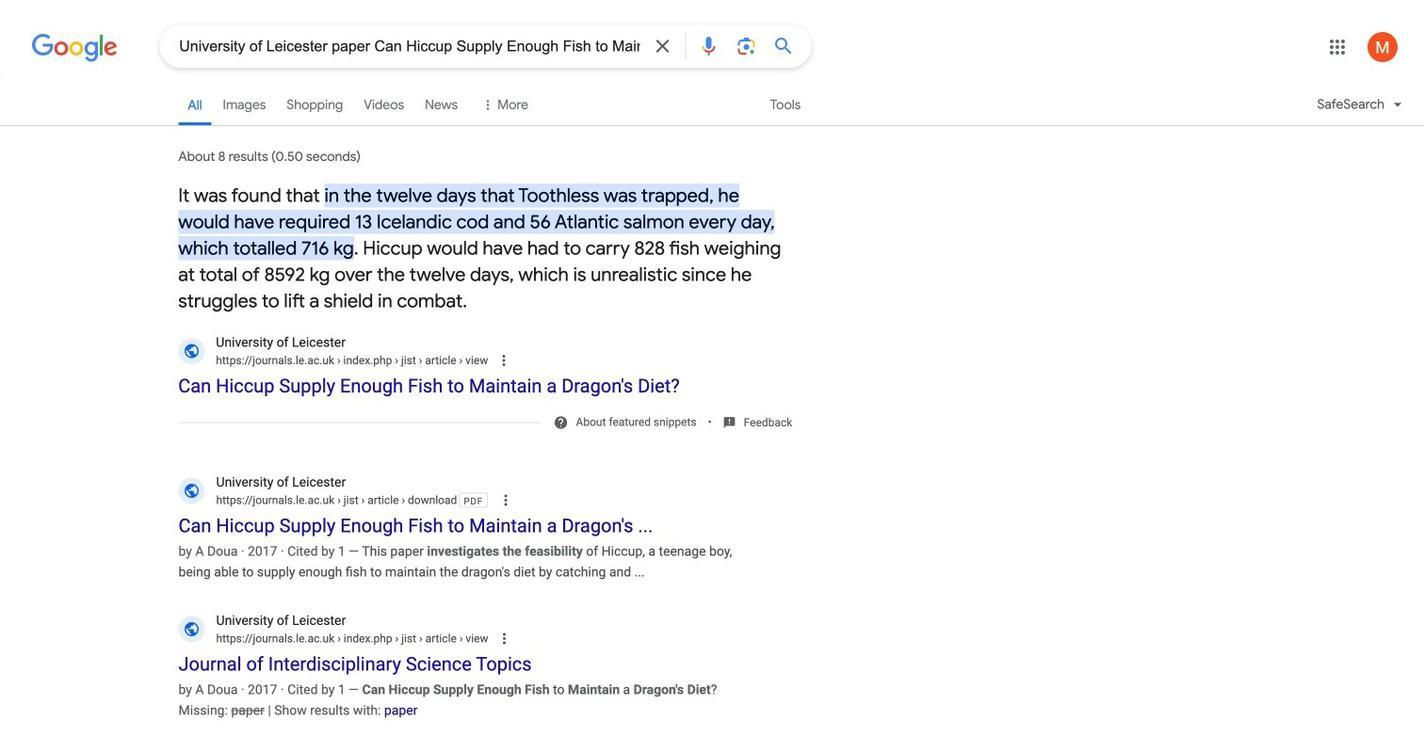 Task type: locate. For each thing, give the bounding box(es) containing it.
None text field
[[216, 492, 457, 509], [335, 633, 488, 646], [216, 492, 457, 509], [335, 633, 488, 646]]

navigation
[[0, 83, 1425, 137]]

Search text field
[[179, 36, 640, 59]]

None text field
[[216, 352, 488, 369], [335, 354, 488, 368], [335, 494, 457, 507], [216, 631, 488, 648], [216, 352, 488, 369], [335, 354, 488, 368], [335, 494, 457, 507], [216, 631, 488, 648]]

None search field
[[0, 24, 812, 68]]



Task type: describe. For each thing, give the bounding box(es) containing it.
search by image image
[[735, 35, 758, 57]]

search by voice image
[[698, 35, 720, 57]]

google image
[[31, 34, 118, 62]]



Task type: vqa. For each thing, say whether or not it's contained in the screenshot.
Keyboard
no



